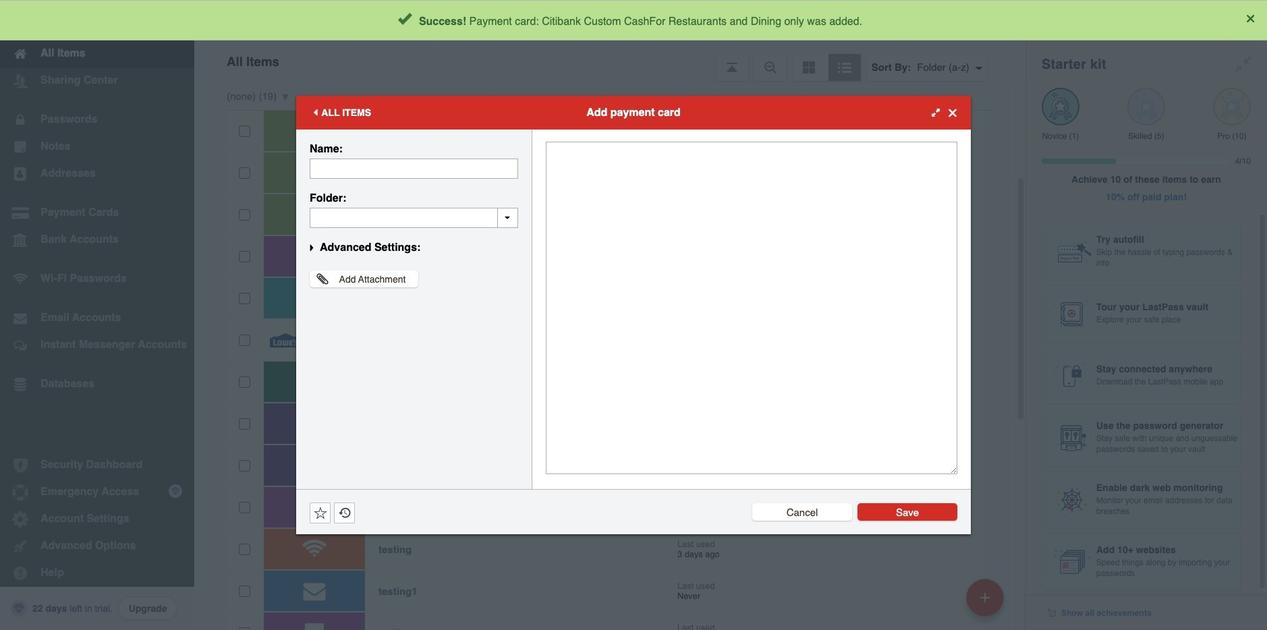 Task type: describe. For each thing, give the bounding box(es) containing it.
vault options navigation
[[194, 40, 1026, 81]]

main navigation navigation
[[0, 0, 194, 630]]

search my vault text field
[[325, 5, 998, 35]]

new item image
[[981, 593, 990, 602]]



Task type: vqa. For each thing, say whether or not it's contained in the screenshot.
PASSWORD FIELD
no



Task type: locate. For each thing, give the bounding box(es) containing it.
None text field
[[310, 159, 518, 179]]

new item navigation
[[962, 575, 1012, 630]]

dialog
[[296, 96, 971, 535]]

Search search field
[[325, 5, 998, 35]]

alert
[[0, 0, 1268, 40]]

None text field
[[546, 142, 958, 475], [310, 208, 518, 228], [546, 142, 958, 475], [310, 208, 518, 228]]



